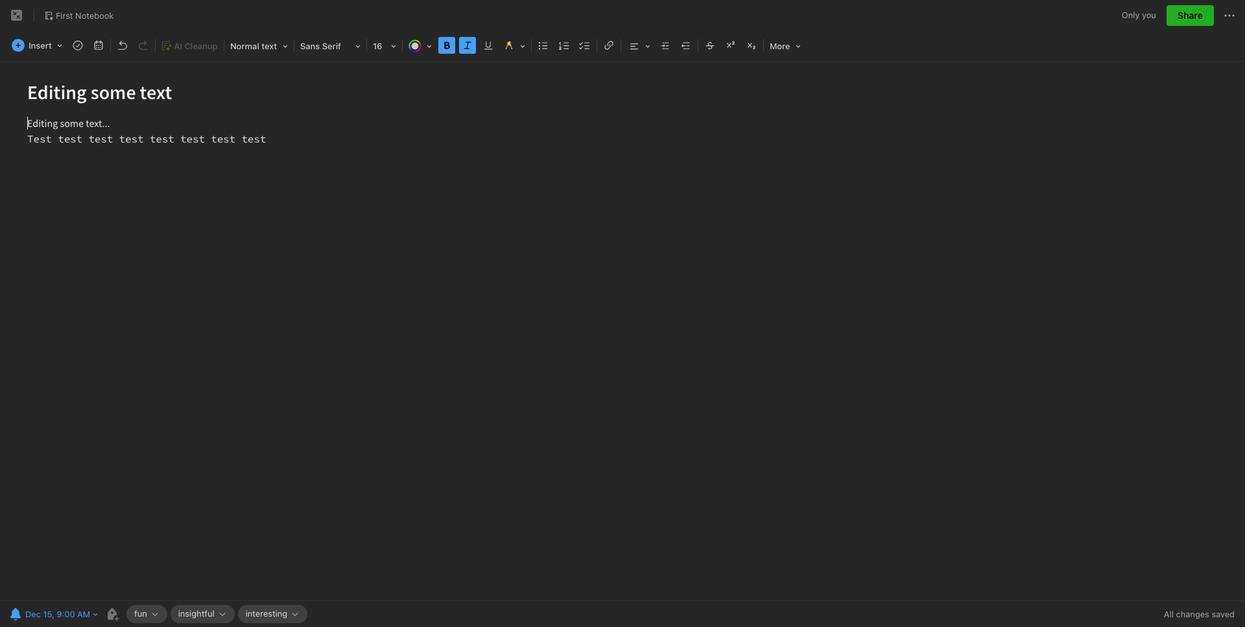 Task type: vqa. For each thing, say whether or not it's contained in the screenshot.
16
yes



Task type: describe. For each thing, give the bounding box(es) containing it.
More field
[[765, 36, 805, 55]]

changes
[[1176, 610, 1210, 620]]

insert
[[29, 40, 52, 51]]

first notebook
[[56, 10, 114, 20]]

9:00
[[57, 610, 75, 620]]

interesting button
[[238, 606, 308, 624]]

dec
[[25, 610, 41, 620]]

collapse note image
[[9, 8, 25, 23]]

strikethrough image
[[701, 36, 719, 54]]

bold image
[[438, 36, 456, 54]]

first notebook button
[[40, 6, 118, 25]]

subscript image
[[743, 36, 761, 54]]

interesting
[[246, 609, 287, 620]]

More actions field
[[1222, 5, 1238, 26]]

only you
[[1122, 10, 1157, 20]]

Insert field
[[8, 36, 67, 54]]

dec 15, 9:00 am
[[25, 610, 90, 620]]

interesting Tag actions field
[[287, 610, 300, 620]]

sans serif
[[300, 41, 341, 51]]

task image
[[69, 36, 87, 54]]

bulleted list image
[[534, 36, 553, 54]]

saved
[[1212, 610, 1235, 620]]

sans
[[300, 41, 320, 51]]

share button
[[1167, 5, 1214, 26]]

insightful Tag actions field
[[215, 610, 227, 620]]

indent image
[[656, 36, 675, 54]]

fun button
[[127, 606, 167, 624]]

add tag image
[[105, 607, 120, 623]]

fun Tag actions field
[[147, 610, 159, 620]]

Edit reminder field
[[6, 606, 99, 624]]

Font family field
[[296, 36, 365, 55]]

more actions image
[[1222, 8, 1238, 23]]

calendar event image
[[89, 36, 108, 54]]



Task type: locate. For each thing, give the bounding box(es) containing it.
you
[[1142, 10, 1157, 20]]

Note Editor text field
[[0, 62, 1246, 601]]

normal text
[[230, 41, 277, 51]]

Font size field
[[368, 36, 401, 55]]

undo image
[[113, 36, 132, 54]]

dec 15, 9:00 am button
[[6, 606, 92, 624]]

underline image
[[479, 36, 498, 54]]

serif
[[322, 41, 341, 51]]

insightful
[[178, 609, 215, 620]]

more
[[770, 41, 791, 51]]

15,
[[43, 610, 54, 620]]

fun
[[134, 609, 147, 620]]

first
[[56, 10, 73, 20]]

italic image
[[459, 36, 477, 54]]

outdent image
[[677, 36, 695, 54]]

checklist image
[[576, 36, 594, 54]]

superscript image
[[722, 36, 740, 54]]

numbered list image
[[555, 36, 573, 54]]

all changes saved
[[1164, 610, 1235, 620]]

text
[[262, 41, 277, 51]]

Font color field
[[404, 36, 437, 55]]

notebook
[[75, 10, 114, 20]]

normal
[[230, 41, 259, 51]]

am
[[77, 610, 90, 620]]

Highlight field
[[499, 36, 530, 55]]

16
[[373, 41, 382, 51]]

only
[[1122, 10, 1140, 20]]

note window element
[[0, 0, 1246, 628]]

Alignment field
[[623, 36, 655, 55]]

share
[[1178, 10, 1203, 21]]

all
[[1164, 610, 1174, 620]]

insert link image
[[600, 36, 618, 54]]

insightful button
[[170, 606, 235, 624]]

Heading level field
[[226, 36, 293, 55]]



